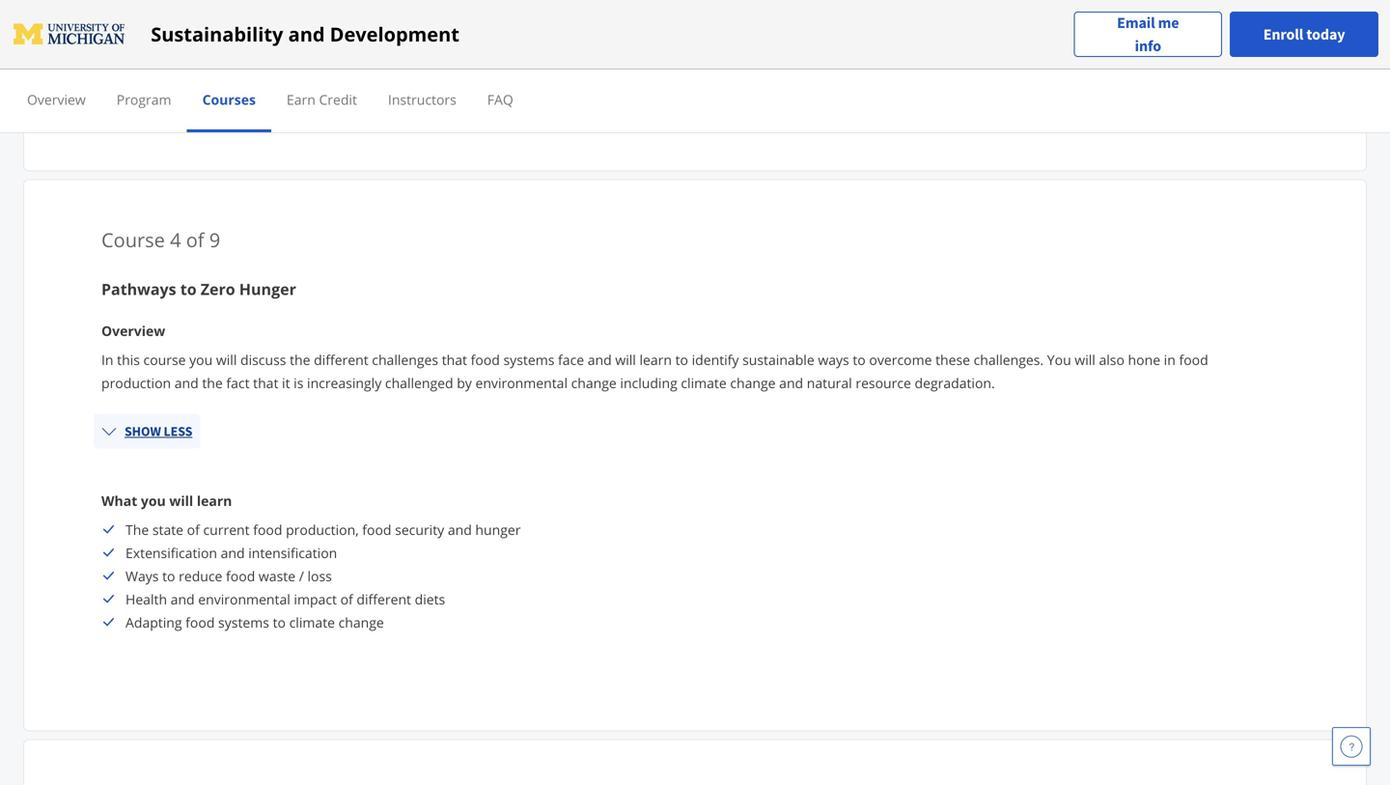Task type: vqa. For each thing, say whether or not it's contained in the screenshot.
region
no



Task type: locate. For each thing, give the bounding box(es) containing it.
increasingly
[[307, 374, 382, 392]]

enroll today button
[[1230, 12, 1379, 57]]

including
[[620, 374, 678, 392]]

natural
[[807, 374, 852, 392]]

and down course
[[175, 374, 199, 392]]

earn credit link
[[287, 90, 357, 109]]

you
[[1047, 351, 1071, 369]]

course 4 of 9
[[101, 227, 220, 253]]

impact
[[294, 590, 337, 608]]

different
[[314, 351, 369, 369], [357, 590, 411, 608]]

email me info
[[1117, 13, 1179, 56]]

you right course
[[189, 351, 213, 369]]

different up increasingly
[[314, 351, 369, 369]]

by
[[457, 374, 472, 392]]

0 horizontal spatial systems
[[218, 613, 269, 632]]

change
[[571, 374, 617, 392], [730, 374, 776, 392], [339, 613, 384, 632]]

overview down "university of michigan" image
[[27, 90, 86, 109]]

food down extensification and intensification
[[226, 567, 255, 585]]

info
[[1135, 36, 1162, 56]]

show less button
[[94, 414, 200, 449]]

systems
[[504, 351, 555, 369], [218, 613, 269, 632]]

that
[[442, 351, 467, 369], [253, 374, 278, 392]]

frameworks for understanding poverty and development
[[126, 7, 487, 25]]

1 horizontal spatial overview
[[101, 322, 165, 340]]

climate inside in this course  you will discuss the different challenges that food systems face and will learn to identify sustainable ways to overcome these challenges. you will also hone in food production and the fact that it is increasingly challenged by environmental change including climate change and natural resource degradation.
[[681, 374, 727, 392]]

poverty up wellbeing
[[360, 30, 408, 48]]

pathways to zero hunger
[[101, 279, 296, 299]]

poverty up the policies
[[325, 7, 373, 25]]

0 vertical spatial you
[[189, 351, 213, 369]]

change down health and environmental impact of different diets
[[339, 613, 384, 632]]

1 vertical spatial different
[[357, 590, 411, 608]]

climate
[[681, 374, 727, 392], [289, 613, 335, 632]]

learn up current
[[197, 492, 232, 510]]

health and environmental impact of different diets
[[126, 590, 445, 608]]

sustainability and development
[[151, 21, 460, 47]]

you
[[189, 351, 213, 369], [141, 492, 166, 510]]

the
[[126, 521, 149, 539]]

overview up this
[[101, 322, 165, 340]]

the
[[290, 351, 310, 369], [202, 374, 223, 392]]

and up interventions
[[215, 30, 239, 48]]

1 vertical spatial overview
[[101, 322, 165, 340]]

current
[[203, 521, 250, 539]]

environmental down 'face'
[[476, 374, 568, 392]]

1 horizontal spatial the
[[290, 351, 310, 369]]

to
[[180, 279, 197, 299], [676, 351, 688, 369], [853, 351, 866, 369], [162, 567, 175, 585], [273, 613, 286, 632]]

0 horizontal spatial for
[[207, 7, 225, 25]]

pathways
[[101, 279, 176, 299]]

for up the shifts
[[207, 7, 225, 25]]

for
[[207, 7, 225, 25], [338, 30, 356, 48]]

0 vertical spatial environmental
[[476, 374, 568, 392]]

earn
[[287, 90, 316, 109]]

1 horizontal spatial that
[[442, 351, 467, 369]]

learn
[[640, 351, 672, 369], [197, 492, 232, 510]]

enroll
[[1264, 25, 1304, 44]]

food
[[471, 351, 500, 369], [1179, 351, 1209, 369], [253, 521, 282, 539], [362, 521, 392, 539], [226, 567, 255, 585], [186, 613, 215, 632]]

1 vertical spatial poverty
[[360, 30, 408, 48]]

hunger
[[239, 279, 296, 299]]

learn up including
[[640, 351, 672, 369]]

course
[[143, 351, 186, 369]]

loss
[[308, 567, 332, 585]]

1 vertical spatial you
[[141, 492, 166, 510]]

and right 'face'
[[588, 351, 612, 369]]

0 vertical spatial different
[[314, 351, 369, 369]]

0 vertical spatial learn
[[640, 351, 672, 369]]

it
[[282, 374, 290, 392]]

macro-
[[243, 30, 287, 48]]

0 horizontal spatial you
[[141, 492, 166, 510]]

production,
[[286, 521, 359, 539]]

systems left 'face'
[[504, 351, 555, 369]]

different left diets
[[357, 590, 411, 608]]

less
[[164, 423, 192, 440]]

0 horizontal spatial climate
[[289, 613, 335, 632]]

for up wellbeing
[[338, 30, 356, 48]]

sustainability
[[151, 21, 283, 47]]

1 horizontal spatial systems
[[504, 351, 555, 369]]

0 vertical spatial the
[[290, 351, 310, 369]]

these
[[936, 351, 970, 369]]

food up by
[[471, 351, 500, 369]]

development
[[330, 21, 460, 47]]

fact
[[226, 374, 250, 392]]

faq link
[[487, 90, 513, 109]]

hunger
[[475, 521, 521, 539]]

1 horizontal spatial environmental
[[476, 374, 568, 392]]

overview inside certificate menu element
[[27, 90, 86, 109]]

0 horizontal spatial overview
[[27, 90, 86, 109]]

will up fact
[[216, 351, 237, 369]]

micro-level interventions of wellbeing
[[126, 53, 361, 72]]

the up is
[[290, 351, 310, 369]]

1 horizontal spatial climate
[[681, 374, 727, 392]]

environmental up adapting food systems to climate change
[[198, 590, 290, 608]]

that up by
[[442, 351, 467, 369]]

systems down health and environmental impact of different diets
[[218, 613, 269, 632]]

overcome
[[869, 351, 932, 369]]

will right you
[[1075, 351, 1096, 369]]

face
[[558, 351, 584, 369]]

in this course  you will discuss the different challenges that food systems face and will learn to identify sustainable ways to overcome these challenges. you will also hone in food production and the fact that it is increasingly challenged by environmental change including climate change and natural resource degradation.
[[101, 351, 1209, 392]]

climate down impact at the left bottom
[[289, 613, 335, 632]]

challenges
[[372, 351, 438, 369]]

change down 'face'
[[571, 374, 617, 392]]

0 horizontal spatial that
[[253, 374, 278, 392]]

poverty
[[325, 7, 373, 25], [360, 30, 408, 48]]

0 horizontal spatial learn
[[197, 492, 232, 510]]

and down reduce
[[171, 590, 195, 608]]

the left fact
[[202, 374, 223, 392]]

reduce
[[179, 567, 222, 585]]

learn inside in this course  you will discuss the different challenges that food systems face and will learn to identify sustainable ways to overcome these challenges. you will also hone in food production and the fact that it is increasingly challenged by environmental change including climate change and natural resource degradation.
[[640, 351, 672, 369]]

the state of current food production, food security and hunger
[[126, 521, 521, 539]]

email
[[1117, 13, 1155, 32]]

0 horizontal spatial environmental
[[198, 590, 290, 608]]

0 horizontal spatial the
[[202, 374, 223, 392]]

change down sustainable
[[730, 374, 776, 392]]

help center image
[[1340, 735, 1363, 758]]

and
[[376, 7, 400, 25], [288, 21, 325, 47], [215, 30, 239, 48], [588, 351, 612, 369], [175, 374, 199, 392], [779, 374, 803, 392], [448, 521, 472, 539], [221, 544, 245, 562], [171, 590, 195, 608]]

1 vertical spatial learn
[[197, 492, 232, 510]]

email me info button
[[1074, 11, 1223, 57]]

will up including
[[615, 351, 636, 369]]

0 vertical spatial for
[[207, 7, 225, 25]]

food up intensification
[[253, 521, 282, 539]]

ways to reduce food waste / loss
[[126, 567, 332, 585]]

policies
[[287, 30, 335, 48]]

0 horizontal spatial change
[[339, 613, 384, 632]]

food right in
[[1179, 351, 1209, 369]]

9
[[209, 227, 220, 253]]

of down the policies
[[285, 53, 298, 72]]

4
[[170, 227, 181, 253]]

0 vertical spatial climate
[[681, 374, 727, 392]]

0 vertical spatial systems
[[504, 351, 555, 369]]

societal
[[126, 30, 174, 48]]

of right impact at the left bottom
[[340, 590, 353, 608]]

intensification
[[248, 544, 337, 562]]

of
[[285, 53, 298, 72], [186, 227, 204, 253], [187, 521, 200, 539], [340, 590, 353, 608]]

climate down identify
[[681, 374, 727, 392]]

you up state
[[141, 492, 166, 510]]

0 vertical spatial overview
[[27, 90, 86, 109]]

1 horizontal spatial learn
[[640, 351, 672, 369]]

to left zero
[[180, 279, 197, 299]]

understanding
[[229, 7, 321, 25]]

that left it
[[253, 374, 278, 392]]

program link
[[117, 90, 171, 109]]

1 horizontal spatial for
[[338, 30, 356, 48]]

university of michigan image
[[12, 19, 128, 50]]

systems inside in this course  you will discuss the different challenges that food systems face and will learn to identify sustainable ways to overcome these challenges. you will also hone in food production and the fact that it is increasingly challenged by environmental change including climate change and natural resource degradation.
[[504, 351, 555, 369]]

1 horizontal spatial you
[[189, 351, 213, 369]]



Task type: describe. For each thing, give the bounding box(es) containing it.
and left hunger
[[448, 521, 472, 539]]

and left development
[[376, 7, 400, 25]]

program
[[117, 90, 171, 109]]

and up wellbeing
[[288, 21, 325, 47]]

degradation.
[[915, 374, 995, 392]]

what you will learn
[[101, 492, 232, 510]]

identify
[[692, 351, 739, 369]]

environmental inside in this course  you will discuss the different challenges that food systems face and will learn to identify sustainable ways to overcome these challenges. you will also hone in food production and the fact that it is increasingly challenged by environmental change including climate change and natural resource degradation.
[[476, 374, 568, 392]]

state
[[152, 521, 183, 539]]

enroll today
[[1264, 25, 1346, 44]]

level
[[166, 53, 194, 72]]

different inside in this course  you will discuss the different challenges that food systems face and will learn to identify sustainable ways to overcome these challenges. you will also hone in food production and the fact that it is increasingly challenged by environmental change including climate change and natural resource degradation.
[[314, 351, 369, 369]]

course
[[101, 227, 165, 253]]

extensification and intensification
[[126, 544, 337, 562]]

of right state
[[187, 521, 200, 539]]

and up ways to reduce food waste / loss at the bottom of the page
[[221, 544, 245, 562]]

credit
[[319, 90, 357, 109]]

ways
[[126, 567, 159, 585]]

micro-
[[126, 53, 166, 72]]

societal shifts and macro-policies for poverty
[[126, 30, 408, 48]]

diets
[[415, 590, 445, 608]]

production
[[101, 374, 171, 392]]

health
[[126, 590, 167, 608]]

waste
[[259, 567, 296, 585]]

show less
[[125, 423, 192, 440]]

is
[[294, 374, 304, 392]]

what
[[101, 492, 137, 510]]

faq
[[487, 90, 513, 109]]

today
[[1307, 25, 1346, 44]]

2 horizontal spatial change
[[730, 374, 776, 392]]

extensification
[[126, 544, 217, 562]]

discuss
[[240, 351, 286, 369]]

you inside in this course  you will discuss the different challenges that food systems face and will learn to identify sustainable ways to overcome these challenges. you will also hone in food production and the fact that it is increasingly challenged by environmental change including climate change and natural resource degradation.
[[189, 351, 213, 369]]

0 vertical spatial poverty
[[325, 7, 373, 25]]

1 vertical spatial that
[[253, 374, 278, 392]]

ways
[[818, 351, 849, 369]]

courses
[[202, 90, 256, 109]]

resource
[[856, 374, 911, 392]]

of right 4
[[186, 227, 204, 253]]

hone
[[1128, 351, 1161, 369]]

frameworks
[[126, 7, 203, 25]]

shifts
[[178, 30, 212, 48]]

in
[[1164, 351, 1176, 369]]

security
[[395, 521, 444, 539]]

/
[[299, 567, 304, 585]]

development
[[404, 7, 487, 25]]

1 vertical spatial the
[[202, 374, 223, 392]]

overview link
[[27, 90, 86, 109]]

instructors link
[[388, 90, 457, 109]]

1 vertical spatial for
[[338, 30, 356, 48]]

to left identify
[[676, 351, 688, 369]]

show
[[125, 423, 161, 440]]

food left security on the bottom left of the page
[[362, 521, 392, 539]]

instructors
[[388, 90, 457, 109]]

challenged
[[385, 374, 453, 392]]

adapting food systems to climate change
[[126, 613, 384, 632]]

1 horizontal spatial change
[[571, 374, 617, 392]]

to right ways
[[853, 351, 866, 369]]

1 vertical spatial systems
[[218, 613, 269, 632]]

me
[[1158, 13, 1179, 32]]

0 vertical spatial that
[[442, 351, 467, 369]]

to down health and environmental impact of different diets
[[273, 613, 286, 632]]

in
[[101, 351, 113, 369]]

1 vertical spatial climate
[[289, 613, 335, 632]]

1 vertical spatial environmental
[[198, 590, 290, 608]]

certificate menu element
[[12, 70, 1379, 132]]

wellbeing
[[301, 53, 361, 72]]

and down sustainable
[[779, 374, 803, 392]]

zero
[[201, 279, 235, 299]]

interventions
[[198, 53, 281, 72]]

challenges.
[[974, 351, 1044, 369]]

sustainable
[[743, 351, 815, 369]]

also
[[1099, 351, 1125, 369]]

courses link
[[202, 90, 256, 109]]

adapting
[[126, 613, 182, 632]]

will up state
[[169, 492, 193, 510]]

this
[[117, 351, 140, 369]]

to down extensification
[[162, 567, 175, 585]]

food down reduce
[[186, 613, 215, 632]]

earn credit
[[287, 90, 357, 109]]



